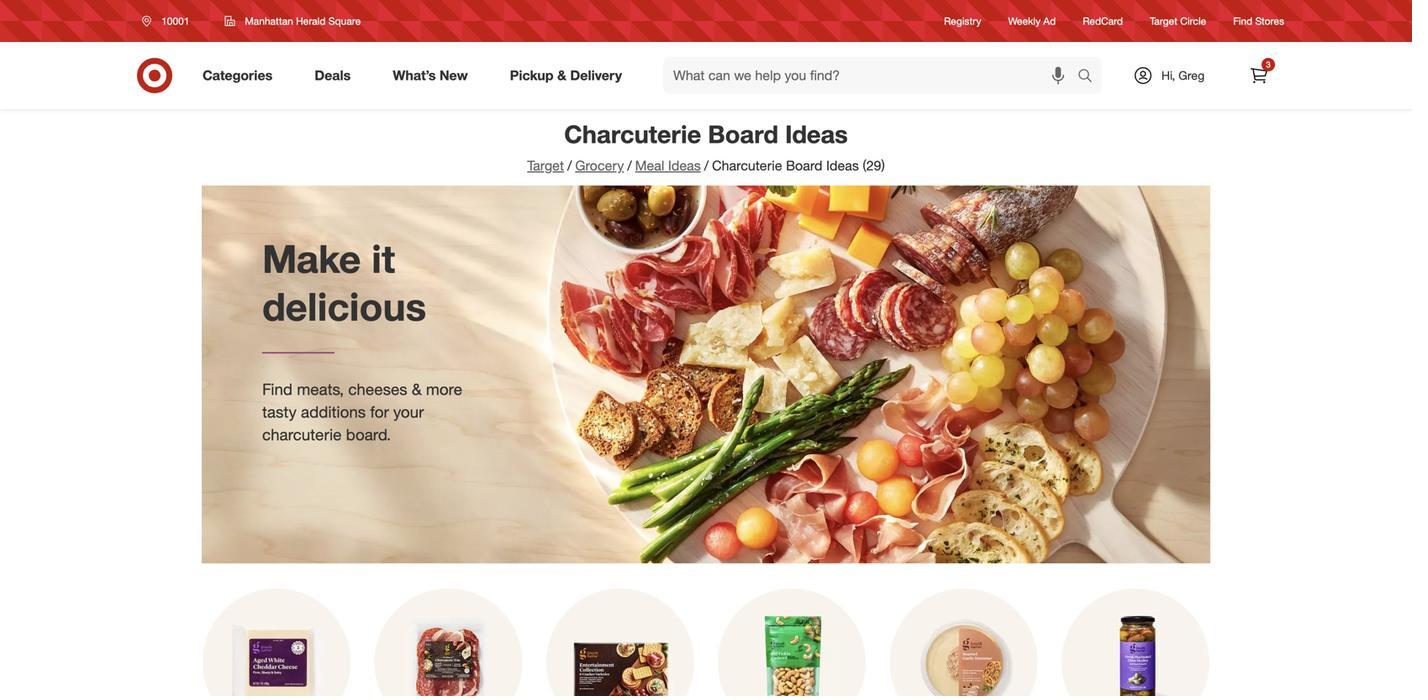 Task type: vqa. For each thing, say whether or not it's contained in the screenshot.
dec
no



Task type: locate. For each thing, give the bounding box(es) containing it.
0 horizontal spatial target
[[527, 158, 564, 174]]

redcard
[[1083, 15, 1123, 27]]

1 / from the left
[[567, 158, 572, 174]]

target left grocery link
[[527, 158, 564, 174]]

target left circle
[[1150, 15, 1178, 27]]

meats,
[[297, 380, 344, 399]]

1 horizontal spatial board
[[786, 158, 823, 174]]

charcuterie
[[262, 425, 342, 445]]

1 horizontal spatial /
[[627, 158, 632, 174]]

/ left the meal
[[627, 158, 632, 174]]

&
[[557, 67, 567, 84], [412, 380, 422, 399]]

pickup & delivery
[[510, 67, 622, 84]]

1 horizontal spatial target
[[1150, 15, 1178, 27]]

ideas
[[785, 119, 848, 149], [668, 158, 701, 174], [826, 158, 859, 174]]

find
[[1233, 15, 1253, 27], [262, 380, 293, 399]]

charcuterie right meal ideas link
[[712, 158, 782, 174]]

tasty
[[262, 403, 297, 422]]

find for find meats, cheeses & more tasty additions for your charcuterie board.
[[262, 380, 293, 399]]

target inside "charcuterie board ideas target / grocery / meal ideas / charcuterie board ideas (29)"
[[527, 158, 564, 174]]

3 / from the left
[[704, 158, 709, 174]]

find stores link
[[1233, 14, 1284, 28]]

1 vertical spatial board
[[786, 158, 823, 174]]

& inside find meats, cheeses & more tasty additions for your charcuterie board.
[[412, 380, 422, 399]]

0 vertical spatial target
[[1150, 15, 1178, 27]]

deals link
[[300, 57, 372, 94]]

find meats, cheeses & more tasty additions for your charcuterie board.
[[262, 380, 462, 445]]

find left stores
[[1233, 15, 1253, 27]]

grocery
[[575, 158, 624, 174]]

10001 button
[[131, 6, 207, 36]]

meal ideas link
[[635, 158, 701, 174]]

grocery link
[[575, 158, 624, 174]]

/ right meal ideas link
[[704, 158, 709, 174]]

/ right target link on the top of page
[[567, 158, 572, 174]]

ideas down what can we help you find? suggestions appear below search field
[[785, 119, 848, 149]]

0 vertical spatial board
[[708, 119, 778, 149]]

board.
[[346, 425, 391, 445]]

herald
[[296, 15, 326, 27]]

ideas left (29)
[[826, 158, 859, 174]]

/
[[567, 158, 572, 174], [627, 158, 632, 174], [704, 158, 709, 174]]

registry link
[[944, 14, 981, 28]]

redcard link
[[1083, 14, 1123, 28]]

target
[[1150, 15, 1178, 27], [527, 158, 564, 174]]

pickup
[[510, 67, 554, 84]]

What can we help you find? suggestions appear below search field
[[663, 57, 1082, 94]]

stores
[[1255, 15, 1284, 27]]

0 horizontal spatial /
[[567, 158, 572, 174]]

board
[[708, 119, 778, 149], [786, 158, 823, 174]]

target circle link
[[1150, 14, 1206, 28]]

find inside find meats, cheeses & more tasty additions for your charcuterie board.
[[262, 380, 293, 399]]

0 horizontal spatial find
[[262, 380, 293, 399]]

1 vertical spatial charcuterie
[[712, 158, 782, 174]]

0 vertical spatial find
[[1233, 15, 1253, 27]]

find stores
[[1233, 15, 1284, 27]]

what's
[[393, 67, 436, 84]]

1 horizontal spatial find
[[1233, 15, 1253, 27]]

0 horizontal spatial charcuterie
[[564, 119, 701, 149]]

charcuterie up the meal
[[564, 119, 701, 149]]

charcuterie
[[564, 119, 701, 149], [712, 158, 782, 174]]

what's new link
[[378, 57, 489, 94]]

1 horizontal spatial &
[[557, 67, 567, 84]]

what's new
[[393, 67, 468, 84]]

2 / from the left
[[627, 158, 632, 174]]

3 link
[[1241, 57, 1278, 94]]

2 horizontal spatial /
[[704, 158, 709, 174]]

1 vertical spatial find
[[262, 380, 293, 399]]

new
[[440, 67, 468, 84]]

find up tasty
[[262, 380, 293, 399]]

1 vertical spatial &
[[412, 380, 422, 399]]

(29)
[[863, 158, 885, 174]]

0 horizontal spatial &
[[412, 380, 422, 399]]

1 vertical spatial target
[[527, 158, 564, 174]]

& right pickup at the top left of the page
[[557, 67, 567, 84]]

0 vertical spatial &
[[557, 67, 567, 84]]

manhattan herald square button
[[214, 6, 372, 36]]

3
[[1266, 59, 1271, 70]]

& up your
[[412, 380, 422, 399]]

hi, greg
[[1162, 68, 1205, 83]]



Task type: describe. For each thing, give the bounding box(es) containing it.
ideas right the meal
[[668, 158, 701, 174]]

search
[[1070, 69, 1111, 85]]

weekly
[[1008, 15, 1041, 27]]

registry
[[944, 15, 981, 27]]

for
[[370, 403, 389, 422]]

0 horizontal spatial board
[[708, 119, 778, 149]]

manhattan herald square
[[245, 15, 361, 27]]

deals
[[315, 67, 351, 84]]

additions
[[301, 403, 366, 422]]

hi,
[[1162, 68, 1175, 83]]

delicious
[[262, 283, 426, 330]]

cheeses
[[348, 380, 407, 399]]

find for find stores
[[1233, 15, 1253, 27]]

delivery
[[570, 67, 622, 84]]

circle
[[1180, 15, 1206, 27]]

1 horizontal spatial charcuterie
[[712, 158, 782, 174]]

manhattan
[[245, 15, 293, 27]]

square
[[328, 15, 361, 27]]

target circle
[[1150, 15, 1206, 27]]

pickup & delivery link
[[496, 57, 643, 94]]

charcuterie board ideas target / grocery / meal ideas / charcuterie board ideas (29)
[[527, 119, 885, 174]]

your
[[393, 403, 424, 422]]

______
[[262, 327, 334, 357]]

make
[[262, 235, 361, 282]]

more
[[426, 380, 462, 399]]

it
[[372, 235, 395, 282]]

ad
[[1043, 15, 1056, 27]]

greg
[[1179, 68, 1205, 83]]

categories
[[203, 67, 273, 84]]

weekly ad
[[1008, 15, 1056, 27]]

make it delicious
[[262, 235, 426, 330]]

10001
[[161, 15, 189, 27]]

categories link
[[188, 57, 294, 94]]

weekly ad link
[[1008, 14, 1056, 28]]

meal
[[635, 158, 664, 174]]

& inside pickup & delivery link
[[557, 67, 567, 84]]

0 vertical spatial charcuterie
[[564, 119, 701, 149]]

target link
[[527, 158, 564, 174]]

search button
[[1070, 57, 1111, 98]]



